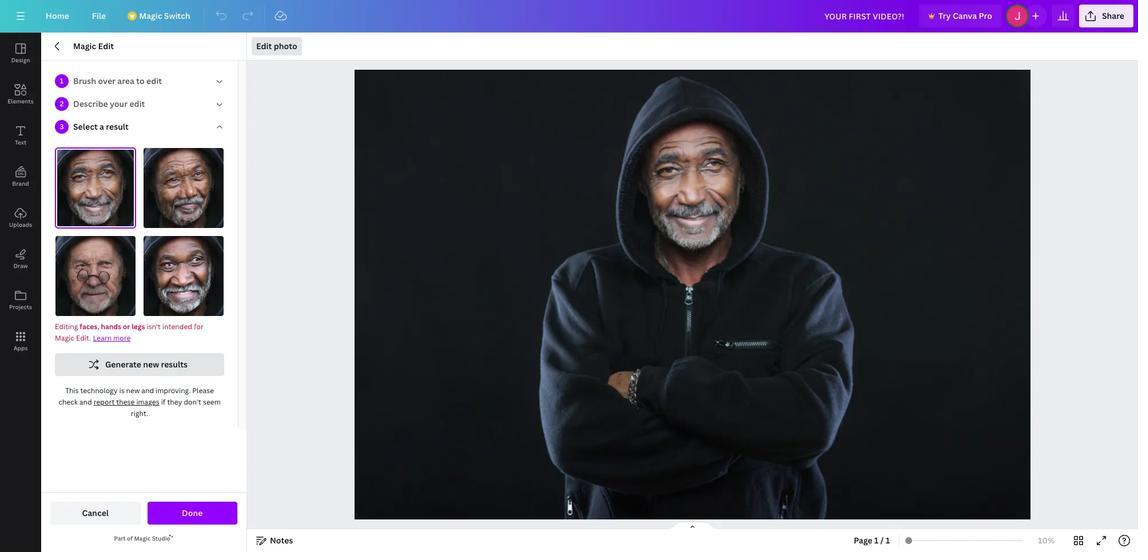 Task type: vqa. For each thing, say whether or not it's contained in the screenshot.
saving
no



Task type: locate. For each thing, give the bounding box(es) containing it.
describe your edit
[[73, 98, 145, 109]]

magic edit
[[73, 41, 114, 51]]

more
[[113, 334, 131, 343]]

0 horizontal spatial new
[[126, 386, 140, 396]]

part of
[[114, 535, 134, 543]]

1 horizontal spatial edit
[[147, 76, 162, 86]]

home
[[46, 10, 69, 21]]

this technology is new and improving. please check and
[[58, 386, 214, 407]]

uploads button
[[0, 197, 41, 239]]

1 vertical spatial new
[[126, 386, 140, 396]]

apps button
[[0, 321, 41, 362]]

edit right the your
[[130, 98, 145, 109]]

elements button
[[0, 74, 41, 115]]

0 horizontal spatial and
[[79, 398, 92, 407]]

or
[[123, 322, 130, 332]]

don't
[[184, 398, 201, 407]]

results
[[161, 359, 188, 370]]

edit
[[98, 41, 114, 51], [256, 41, 272, 51]]

projects button
[[0, 280, 41, 321]]

area
[[117, 76, 134, 86]]

draw button
[[0, 239, 41, 280]]

draw
[[13, 262, 28, 270]]

0 vertical spatial and
[[141, 386, 154, 396]]

is
[[119, 386, 125, 396]]

edit down file dropdown button
[[98, 41, 114, 51]]

right.
[[131, 409, 148, 419]]

part
[[114, 535, 126, 543]]

notes button
[[252, 532, 298, 550]]

1 vertical spatial edit
[[130, 98, 145, 109]]

new inside button
[[143, 359, 159, 370]]

new left results
[[143, 359, 159, 370]]

apps
[[14, 344, 28, 352]]

+ add page button
[[357, 479, 1020, 502]]

try canva pro
[[939, 10, 993, 21]]

magic studio
[[134, 535, 170, 543]]

isn't intended for magic edit.
[[55, 322, 204, 343]]

new right is
[[126, 386, 140, 396]]

report these images
[[94, 398, 159, 407]]

please
[[192, 386, 214, 396]]

edit photo button
[[252, 37, 302, 56]]

brand
[[12, 180, 29, 188]]

your
[[110, 98, 128, 109]]

page
[[691, 485, 710, 496]]

2 edit from the left
[[256, 41, 272, 51]]

1 horizontal spatial new
[[143, 359, 159, 370]]

magic left switch
[[139, 10, 162, 21]]

home link
[[37, 5, 78, 27]]

0 vertical spatial new
[[143, 359, 159, 370]]

share button
[[1080, 5, 1134, 27]]

generate new results
[[105, 359, 188, 370]]

1 left /
[[875, 536, 879, 546]]

brush over area to edit
[[73, 76, 162, 86]]

1 right /
[[886, 536, 890, 546]]

0 horizontal spatial edit
[[98, 41, 114, 51]]

new
[[143, 359, 159, 370], [126, 386, 140, 396]]

magic inside button
[[139, 10, 162, 21]]

magic right "of"
[[134, 535, 151, 543]]

done
[[182, 508, 203, 519]]

2
[[60, 99, 64, 109]]

1 up the 2
[[60, 76, 64, 86]]

and down technology
[[79, 398, 92, 407]]

cancel
[[82, 508, 109, 519]]

result
[[106, 121, 129, 132]]

edit left photo
[[256, 41, 272, 51]]

images
[[136, 398, 159, 407]]

magic
[[139, 10, 162, 21], [73, 41, 96, 51], [55, 334, 74, 343], [134, 535, 151, 543]]

edit
[[147, 76, 162, 86], [130, 98, 145, 109]]

magic down file dropdown button
[[73, 41, 96, 51]]

1
[[60, 76, 64, 86], [875, 536, 879, 546], [886, 536, 890, 546]]

1 horizontal spatial edit
[[256, 41, 272, 51]]

design button
[[0, 33, 41, 74]]

1 horizontal spatial 1
[[875, 536, 879, 546]]

magic switch button
[[120, 5, 200, 27]]

magic down editing
[[55, 334, 74, 343]]

text button
[[0, 115, 41, 156]]

edit right the to
[[147, 76, 162, 86]]

3
[[60, 122, 64, 132]]

10%
[[1039, 536, 1055, 546]]

describe
[[73, 98, 108, 109]]

intended
[[162, 322, 192, 332]]

faces,
[[80, 322, 99, 332]]

design
[[11, 56, 30, 64]]

these
[[116, 398, 135, 407]]

technology
[[80, 386, 118, 396]]

and up images
[[141, 386, 154, 396]]

and
[[141, 386, 154, 396], [79, 398, 92, 407]]



Task type: describe. For each thing, give the bounding box(es) containing it.
canva
[[953, 10, 977, 21]]

photo
[[274, 41, 297, 51]]

+ add page
[[667, 485, 710, 496]]

editing
[[55, 322, 78, 332]]

magic for magic switch
[[139, 10, 162, 21]]

learn more link
[[93, 334, 131, 343]]

notes
[[270, 536, 293, 546]]

side panel tab list
[[0, 33, 41, 362]]

add
[[673, 485, 689, 496]]

edit inside popup button
[[256, 41, 272, 51]]

seem
[[203, 398, 221, 407]]

studio
[[152, 535, 170, 543]]

page
[[854, 536, 873, 546]]

1 edit from the left
[[98, 41, 114, 51]]

new inside this technology is new and improving. please check and
[[126, 386, 140, 396]]

done button
[[147, 502, 237, 525]]

they
[[167, 398, 182, 407]]

share
[[1103, 10, 1125, 21]]

0 horizontal spatial 1
[[60, 76, 64, 86]]

to
[[136, 76, 145, 86]]

1 horizontal spatial and
[[141, 386, 154, 396]]

uploads
[[9, 221, 32, 229]]

0 vertical spatial edit
[[147, 76, 162, 86]]

magic for magic edit
[[73, 41, 96, 51]]

legs
[[132, 322, 145, 332]]

improving.
[[156, 386, 191, 396]]

file
[[92, 10, 106, 21]]

file button
[[83, 5, 115, 27]]

text
[[15, 138, 26, 146]]

over
[[98, 76, 116, 86]]

generate
[[105, 359, 141, 370]]

select
[[73, 121, 98, 132]]

hands
[[101, 322, 121, 332]]

0 horizontal spatial edit
[[130, 98, 145, 109]]

2 horizontal spatial 1
[[886, 536, 890, 546]]

if
[[161, 398, 166, 407]]

report
[[94, 398, 115, 407]]

1 vertical spatial and
[[79, 398, 92, 407]]

learn more
[[93, 334, 131, 343]]

switch
[[164, 10, 190, 21]]

show pages image
[[665, 522, 720, 531]]

of
[[127, 535, 133, 543]]

brush
[[73, 76, 96, 86]]

magic for magic studio
[[134, 535, 151, 543]]

page 1 / 1
[[854, 536, 890, 546]]

Design title text field
[[816, 5, 915, 27]]

for
[[194, 322, 204, 332]]

+
[[667, 485, 672, 496]]

isn't
[[147, 322, 161, 332]]

report these images link
[[94, 398, 159, 407]]

try
[[939, 10, 951, 21]]

projects
[[9, 303, 32, 311]]

try canva pro button
[[920, 5, 1002, 27]]

learn
[[93, 334, 112, 343]]

a
[[100, 121, 104, 132]]

/
[[881, 536, 884, 546]]

edit photo
[[256, 41, 297, 51]]

elements
[[8, 97, 34, 105]]

magic inside isn't intended for magic edit.
[[55, 334, 74, 343]]

check
[[58, 398, 78, 407]]

10% button
[[1028, 532, 1065, 550]]

magic switch
[[139, 10, 190, 21]]

brand button
[[0, 156, 41, 197]]

select a result
[[73, 121, 129, 132]]

edit.
[[76, 334, 91, 343]]

pro
[[979, 10, 993, 21]]

this
[[65, 386, 79, 396]]

if they don't seem right.
[[131, 398, 221, 419]]

editing faces, hands or legs
[[55, 322, 145, 332]]

cancel button
[[50, 502, 140, 525]]

main menu bar
[[0, 0, 1139, 33]]

generate new results button
[[55, 354, 224, 376]]



